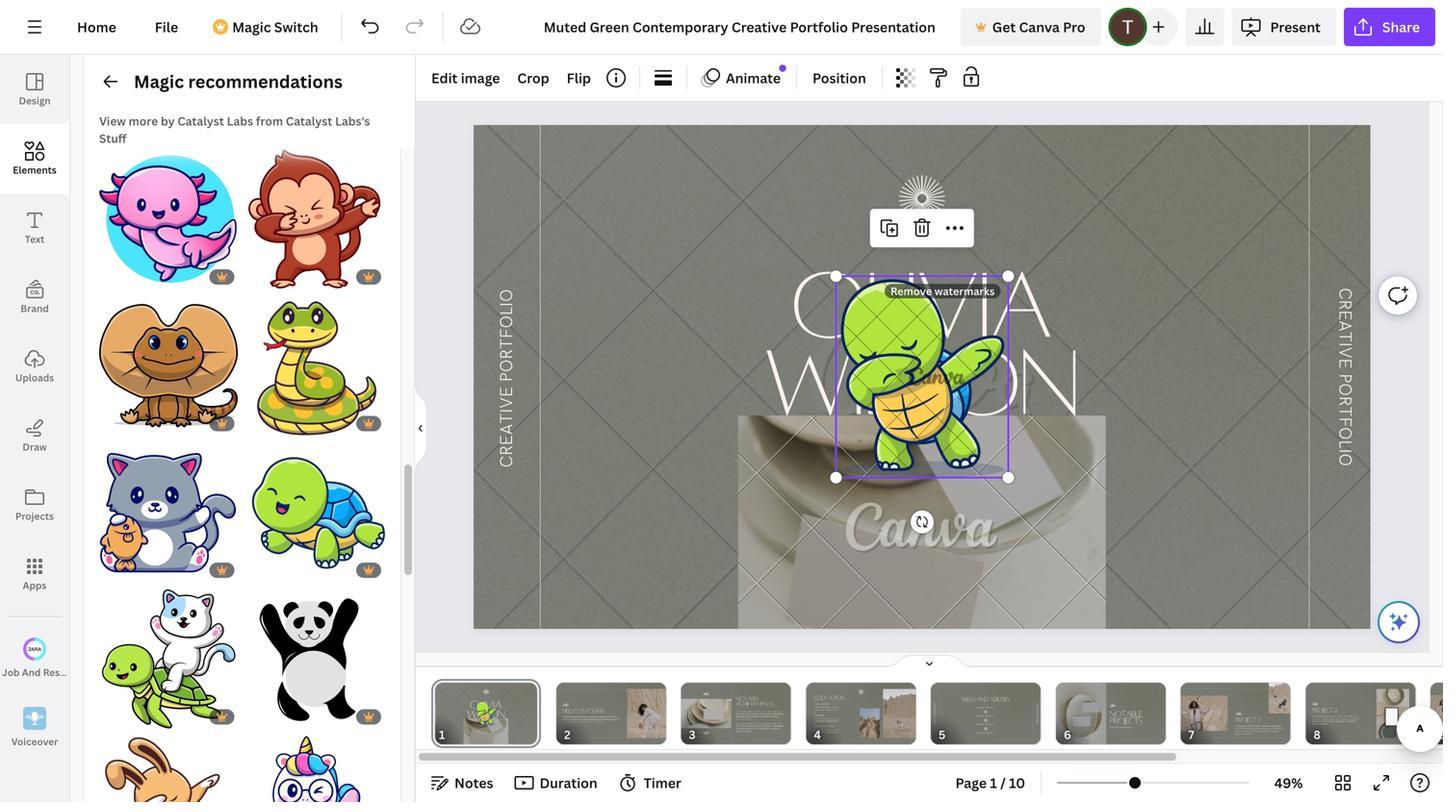 Task type: describe. For each thing, give the bounding box(es) containing it.
edit image
[[431, 69, 500, 87]]

l
[[1335, 440, 1355, 449]]

home
[[77, 18, 116, 36]]

1 o from the top
[[1335, 384, 1355, 396]]

remove watermarks
[[891, 284, 995, 299]]

cute cat holding fish cartoon vector illustration image
[[99, 443, 238, 582]]

get
[[992, 18, 1016, 36]]

from
[[256, 113, 283, 129]]

1
[[990, 775, 997, 793]]

creative portfolio
[[497, 289, 517, 468]]

apps button
[[0, 540, 69, 609]]

labs's
[[335, 113, 370, 129]]

1 i from the top
[[1335, 343, 1355, 347]]

3 o from the top
[[1335, 454, 1355, 467]]

canva assistant image
[[1387, 611, 1410, 634]]

labs
[[227, 113, 253, 129]]

new image
[[779, 65, 786, 72]]

elements
[[13, 164, 57, 177]]

2 i from the top
[[1335, 449, 1355, 454]]

49%
[[1274, 775, 1303, 793]]

1 t from the top
[[1335, 332, 1355, 343]]

recommendations
[[188, 70, 343, 93]]

wilson
[[764, 328, 1078, 434]]

cute turtle doing yoga cartoon vector illustration image
[[246, 443, 385, 582]]

catalyst labs's stuff button
[[99, 113, 370, 146]]

1 e from the top
[[1335, 310, 1355, 321]]

cute axolotl cartoon vector illustration image
[[99, 150, 238, 289]]

design button
[[0, 55, 69, 124]]

flip button
[[559, 63, 599, 93]]

magic switch
[[232, 18, 318, 36]]

ai
[[83, 666, 92, 679]]

Page title text field
[[453, 726, 461, 745]]

view more by catalyst labs button
[[99, 113, 253, 129]]

uploads
[[15, 372, 54, 385]]

present
[[1270, 18, 1321, 36]]

duration button
[[509, 768, 605, 799]]

2 t from the top
[[1335, 407, 1355, 417]]

page
[[956, 775, 987, 793]]

remove watermarks button
[[885, 284, 1001, 299]]

cute cartoon panda bear image
[[246, 590, 385, 729]]

pro
[[1063, 18, 1085, 36]]

49% button
[[1257, 768, 1320, 799]]

a
[[1335, 321, 1355, 332]]

flip
[[567, 69, 591, 87]]

cute green snake cartoon vector illustration image
[[246, 297, 385, 436]]

cute frilled neck lizard cartoon vector illustration image
[[99, 297, 238, 436]]

catalyst inside catalyst labs's stuff
[[286, 113, 332, 129]]

Design title text field
[[528, 8, 953, 46]]

crop
[[517, 69, 549, 87]]

cute rabbit dabbing pose with carrot cartoon vector illustration image
[[99, 737, 238, 803]]

cute cat riding turtle cartoon image
[[99, 590, 238, 729]]

and
[[22, 666, 41, 679]]

cute monkey dabbing cartoon vector illustration image
[[246, 150, 385, 289]]

image
[[461, 69, 500, 87]]

page 1 image
[[431, 684, 541, 745]]

c r e a t i v e p o r t f o l i o
[[1335, 288, 1355, 467]]

cute unicorn waving hand and wearing glasses cartoon  vector illustration image
[[246, 737, 385, 803]]

elements button
[[0, 124, 69, 194]]

watermarks
[[935, 284, 995, 299]]

stuff
[[99, 130, 127, 146]]

timer
[[644, 775, 681, 793]]

position
[[813, 69, 866, 87]]

uploads button
[[0, 332, 69, 401]]

animate button
[[695, 63, 789, 93]]

notes button
[[424, 768, 501, 799]]

page 1 / 10
[[956, 775, 1025, 793]]

get canva pro button
[[961, 8, 1101, 46]]

projects
[[15, 510, 54, 523]]

draw
[[23, 441, 47, 454]]

creative
[[497, 387, 517, 468]]

job and resume ai
[[2, 666, 92, 679]]

main menu bar
[[0, 0, 1443, 55]]

switch
[[274, 18, 318, 36]]

share button
[[1344, 8, 1435, 46]]

job and resume ai button
[[0, 625, 92, 694]]

voiceover
[[11, 736, 58, 749]]

catalyst labs's stuff
[[99, 113, 370, 146]]

animate
[[726, 69, 781, 87]]



Task type: locate. For each thing, give the bounding box(es) containing it.
resume
[[43, 666, 80, 679]]

0 vertical spatial o
[[1335, 384, 1355, 396]]

1 vertical spatial e
[[1335, 359, 1355, 369]]

/
[[1000, 775, 1006, 793]]

brand button
[[0, 263, 69, 332]]

file
[[155, 18, 178, 36]]

view
[[99, 113, 126, 129]]

canva
[[1019, 18, 1060, 36]]

page 1 / 10 button
[[948, 768, 1033, 799]]

0 vertical spatial t
[[1335, 332, 1355, 343]]

catalyst right the by
[[177, 113, 224, 129]]

2 o from the top
[[1335, 427, 1355, 440]]

1 r from the top
[[1335, 300, 1355, 310]]

brand
[[20, 302, 49, 315]]

r up f
[[1335, 396, 1355, 407]]

by
[[161, 113, 175, 129]]

0 vertical spatial e
[[1335, 310, 1355, 321]]

1 horizontal spatial magic
[[232, 18, 271, 36]]

magic switch button
[[201, 8, 334, 46]]

e
[[1335, 310, 1355, 321], [1335, 359, 1355, 369]]

position button
[[805, 63, 874, 93]]

t up l
[[1335, 407, 1355, 417]]

0 horizontal spatial catalyst
[[177, 113, 224, 129]]

o up f
[[1335, 384, 1355, 396]]

file button
[[139, 8, 194, 46]]

0 vertical spatial i
[[1335, 343, 1355, 347]]

i
[[1335, 343, 1355, 347], [1335, 449, 1355, 454]]

timer button
[[613, 768, 689, 799]]

view more by catalyst labs from
[[99, 113, 286, 129]]

text
[[25, 233, 44, 246]]

design
[[19, 94, 51, 107]]

2 catalyst from the left
[[286, 113, 332, 129]]

voiceover button
[[0, 694, 69, 763]]

t up 'v'
[[1335, 332, 1355, 343]]

r up the a
[[1335, 300, 1355, 310]]

0 horizontal spatial magic
[[134, 70, 184, 93]]

portfolio
[[497, 289, 517, 382]]

share
[[1382, 18, 1420, 36]]

cute turtle dabbing cartoon vector illustration image
[[836, 277, 1008, 478]]

text button
[[0, 194, 69, 263]]

apps
[[23, 580, 47, 593]]

catalyst right from
[[286, 113, 332, 129]]

remove
[[891, 284, 932, 299]]

e down c at the top of page
[[1335, 310, 1355, 321]]

0 vertical spatial r
[[1335, 300, 1355, 310]]

c
[[1335, 288, 1355, 300]]

magic
[[232, 18, 271, 36], [134, 70, 184, 93]]

magic left switch
[[232, 18, 271, 36]]

i down f
[[1335, 449, 1355, 454]]

hide pages image
[[883, 655, 976, 670]]

draw button
[[0, 401, 69, 471]]

1 horizontal spatial catalyst
[[286, 113, 332, 129]]

edit image button
[[424, 63, 508, 93]]

r
[[1335, 300, 1355, 310], [1335, 396, 1355, 407]]

t
[[1335, 332, 1355, 343], [1335, 407, 1355, 417]]

projects button
[[0, 471, 69, 540]]

edit
[[431, 69, 458, 87]]

1 vertical spatial t
[[1335, 407, 1355, 417]]

1 vertical spatial r
[[1335, 396, 1355, 407]]

1 vertical spatial o
[[1335, 427, 1355, 440]]

group
[[99, 138, 238, 289], [246, 138, 385, 289], [99, 297, 238, 436], [246, 297, 385, 436], [99, 432, 238, 582], [246, 432, 385, 582], [99, 579, 238, 729], [246, 579, 385, 729], [99, 725, 238, 803], [246, 725, 385, 803]]

1 vertical spatial magic
[[134, 70, 184, 93]]

get canva pro
[[992, 18, 1085, 36]]

hand drawn fireworks image
[[899, 176, 945, 222]]

catalyst
[[177, 113, 224, 129], [286, 113, 332, 129]]

1 catalyst from the left
[[177, 113, 224, 129]]

home link
[[62, 8, 132, 46]]

p
[[1335, 374, 1355, 384]]

2 e from the top
[[1335, 359, 1355, 369]]

magic recommendations
[[134, 70, 343, 93]]

10
[[1009, 775, 1025, 793]]

magic for magic recommendations
[[134, 70, 184, 93]]

present button
[[1232, 8, 1336, 46]]

olivia
[[791, 250, 1051, 356]]

crop button
[[510, 63, 557, 93]]

0 vertical spatial magic
[[232, 18, 271, 36]]

notes
[[454, 775, 493, 793]]

f
[[1335, 417, 1355, 427]]

hide image
[[415, 383, 427, 475]]

1 vertical spatial i
[[1335, 449, 1355, 454]]

o
[[1335, 384, 1355, 396], [1335, 427, 1355, 440], [1335, 454, 1355, 467]]

i down the a
[[1335, 343, 1355, 347]]

e up p in the right top of the page
[[1335, 359, 1355, 369]]

magic up the by
[[134, 70, 184, 93]]

side panel tab list
[[0, 55, 92, 763]]

o down p in the right top of the page
[[1335, 427, 1355, 440]]

2 vertical spatial o
[[1335, 454, 1355, 467]]

2 r from the top
[[1335, 396, 1355, 407]]

duration
[[540, 775, 598, 793]]

magic inside button
[[232, 18, 271, 36]]

v
[[1335, 347, 1355, 359]]

job
[[2, 666, 20, 679]]

more
[[129, 113, 158, 129]]

o down l
[[1335, 454, 1355, 467]]

magic for magic switch
[[232, 18, 271, 36]]



Task type: vqa. For each thing, say whether or not it's contained in the screenshot.
View more by Catalyst Labs from
yes



